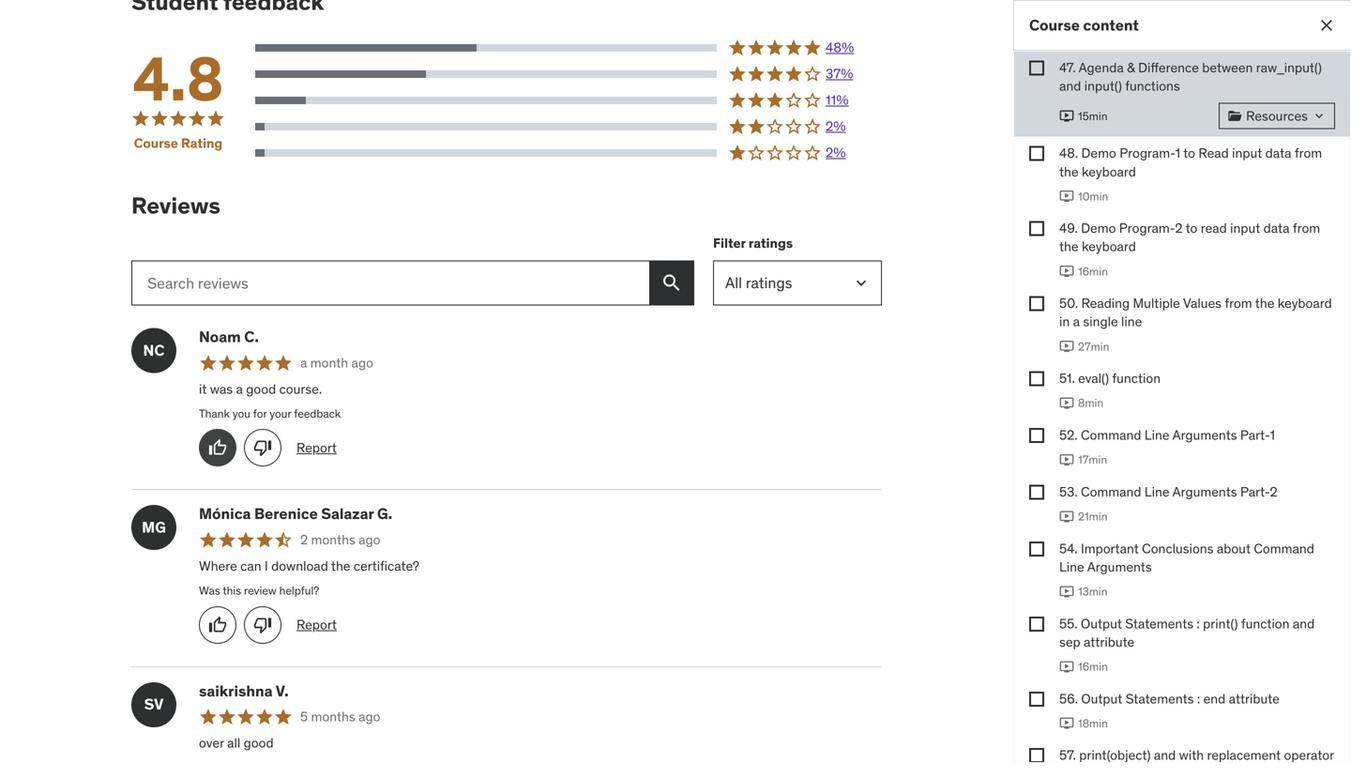 Task type: describe. For each thing, give the bounding box(es) containing it.
between
[[1203, 59, 1253, 76]]

this
[[223, 583, 241, 598]]

52. command line arguments part-1
[[1060, 427, 1275, 443]]

47.
[[1060, 59, 1076, 76]]

mark as helpful image
[[208, 615, 227, 634]]

2 inside 49. demo program-2 to read input data from the keyboard
[[1175, 220, 1183, 237]]

1 inside the 48. demo program-1 to read input data from the keyboard
[[1176, 145, 1181, 162]]

reading
[[1082, 295, 1130, 312]]

undo mark as helpful image
[[208, 438, 227, 457]]

16min for demo
[[1078, 264, 1108, 279]]

course for course content
[[1030, 15, 1080, 35]]

27min
[[1078, 339, 1110, 354]]

0 vertical spatial good
[[246, 380, 276, 397]]

eval()
[[1078, 370, 1109, 387]]

demo for 49.
[[1081, 220, 1116, 237]]

a month ago
[[300, 354, 373, 371]]

mónica berenice salazar g.
[[199, 504, 392, 523]]

submit search image
[[661, 272, 683, 294]]

and for 47. agenda & difference between raw_input() and input() functions
[[1060, 77, 1082, 94]]

report for c.
[[297, 439, 337, 456]]

Search reviews text field
[[131, 261, 649, 306]]

course.
[[279, 380, 322, 397]]

single
[[1083, 313, 1118, 330]]

line inside 54. important conclusions about command line arguments
[[1060, 558, 1085, 575]]

report for berenice
[[297, 616, 337, 633]]

program- for 2
[[1120, 220, 1175, 237]]

thank you for your feedback
[[199, 406, 341, 421]]

part- for 2
[[1241, 483, 1270, 500]]

where can i download the certificate?
[[199, 557, 419, 574]]

over
[[199, 734, 224, 751]]

for
[[253, 406, 267, 421]]

49.
[[1060, 220, 1078, 237]]

2 vertical spatial 2
[[300, 531, 308, 548]]

: for end
[[1197, 690, 1201, 707]]

functions
[[1126, 77, 1180, 94]]

certificate?
[[354, 557, 419, 574]]

g.
[[377, 504, 392, 523]]

1 horizontal spatial a
[[300, 354, 307, 371]]

arguments for 2
[[1173, 483, 1238, 500]]

play output statements : print() function and sep attribute image
[[1060, 659, 1075, 674]]

55.
[[1060, 615, 1078, 632]]

values
[[1183, 295, 1222, 312]]

50. reading multiple values from the keyboard in a single line
[[1060, 295, 1332, 330]]

xsmall image for 51.
[[1030, 371, 1045, 386]]

from inside 50. reading multiple values from the keyboard in a single line
[[1225, 295, 1253, 312]]

noam
[[199, 327, 241, 346]]

48. demo program-1 to read input data from the keyboard
[[1060, 145, 1323, 180]]

reviews
[[131, 191, 221, 219]]

xsmall image for 50.
[[1030, 296, 1045, 311]]

noam c.
[[199, 327, 259, 346]]

filter ratings
[[713, 235, 793, 252]]

: for print()
[[1197, 615, 1200, 632]]

sep
[[1060, 633, 1081, 650]]

your
[[270, 406, 291, 421]]

1 2% from the top
[[826, 118, 846, 135]]

sidebar element
[[1014, 0, 1352, 763]]

and for 55. output statements : print() function and sep attribute
[[1293, 615, 1315, 632]]

about
[[1217, 540, 1251, 557]]

47. agenda & difference between raw_input() and input() functions
[[1060, 59, 1322, 94]]

attribute inside 55. output statements : print() function and sep attribute
[[1084, 633, 1135, 650]]

2 vertical spatial a
[[236, 380, 243, 397]]

it was a good course.
[[199, 380, 322, 397]]

from for 48. demo program-1 to read input data from the keyboard
[[1295, 145, 1323, 162]]

review
[[244, 583, 277, 598]]

function inside 55. output statements : print() function and sep attribute
[[1242, 615, 1290, 632]]

over all good
[[199, 734, 274, 751]]

all
[[227, 734, 241, 751]]

16min for output
[[1078, 659, 1108, 674]]

was this review helpful?
[[199, 583, 319, 598]]

i
[[265, 557, 268, 574]]

54.
[[1060, 540, 1078, 557]]

can
[[240, 557, 261, 574]]

month
[[310, 354, 348, 371]]

51.
[[1060, 370, 1075, 387]]

2 2% button from the top
[[255, 143, 882, 162]]

nc
[[143, 341, 165, 360]]

multiple
[[1133, 295, 1181, 312]]

mark as unhelpful image for berenice
[[253, 615, 272, 634]]

1 vertical spatial good
[[244, 734, 274, 751]]

53. command line arguments part-2
[[1060, 483, 1278, 500]]

50.
[[1060, 295, 1078, 312]]

49. demo program-2 to read input data from the keyboard
[[1060, 220, 1321, 255]]

important
[[1081, 540, 1139, 557]]

raw_input()
[[1257, 59, 1322, 76]]

11%
[[826, 92, 849, 108]]

56.
[[1060, 690, 1078, 707]]

to for 2
[[1186, 220, 1198, 237]]

mg
[[142, 518, 166, 537]]

keyboard for 49.
[[1082, 238, 1136, 255]]

in
[[1060, 313, 1070, 330]]

read
[[1199, 145, 1229, 162]]

c.
[[244, 327, 259, 346]]

course content
[[1030, 15, 1139, 35]]

17min
[[1078, 452, 1108, 467]]

arguments inside 54. important conclusions about command line arguments
[[1087, 558, 1152, 575]]

10min
[[1078, 189, 1109, 204]]

report button for c.
[[297, 439, 337, 457]]

statements for end
[[1126, 690, 1194, 707]]

thank
[[199, 406, 230, 421]]

2 months ago
[[300, 531, 381, 548]]

filter
[[713, 235, 746, 252]]

output for 56.
[[1082, 690, 1123, 707]]

play eval() function image
[[1060, 396, 1075, 411]]

a inside 50. reading multiple values from the keyboard in a single line
[[1073, 313, 1080, 330]]

13min
[[1078, 584, 1108, 599]]

sv
[[144, 695, 164, 714]]

play demo program-2 to read input data from the keyboard image
[[1060, 264, 1075, 279]]

11% button
[[255, 91, 882, 110]]

demo for 48.
[[1082, 145, 1117, 162]]

play agenda & difference between raw_input() and input() functions image
[[1060, 109, 1075, 124]]

conclusions
[[1142, 540, 1214, 557]]

where
[[199, 557, 237, 574]]

56. output statements : end attribute
[[1060, 690, 1280, 707]]

4.8
[[133, 41, 224, 117]]



Task type: locate. For each thing, give the bounding box(es) containing it.
demo inside 49. demo program-2 to read input data from the keyboard
[[1081, 220, 1116, 237]]

saikrishna
[[199, 681, 273, 700]]

ago right 5
[[359, 708, 381, 725]]

15min
[[1078, 109, 1108, 123]]

1 vertical spatial function
[[1242, 615, 1290, 632]]

1 vertical spatial from
[[1293, 220, 1321, 237]]

5 xsmall image from the top
[[1030, 616, 1045, 631]]

mark as unhelpful image down review
[[253, 615, 272, 634]]

2 mark as unhelpful image from the top
[[253, 615, 272, 634]]

line for 53.
[[1145, 483, 1170, 500]]

command up 17min
[[1081, 427, 1142, 443]]

0 vertical spatial part-
[[1241, 427, 1270, 443]]

48.
[[1060, 145, 1078, 162]]

2 vertical spatial line
[[1060, 558, 1085, 575]]

you
[[233, 406, 250, 421]]

attribute right 'end'
[[1229, 690, 1280, 707]]

0 vertical spatial 2%
[[826, 118, 846, 135]]

48% button
[[255, 38, 882, 57]]

48%
[[826, 39, 854, 56]]

1 vertical spatial program-
[[1120, 220, 1175, 237]]

52.
[[1060, 427, 1078, 443]]

input()
[[1085, 77, 1122, 94]]

xsmall image
[[1030, 61, 1045, 76], [1228, 109, 1243, 124], [1312, 109, 1327, 124], [1030, 146, 1045, 161], [1030, 428, 1045, 443], [1030, 485, 1045, 500], [1030, 691, 1045, 706], [1030, 748, 1045, 763]]

2%
[[826, 118, 846, 135], [826, 144, 846, 161]]

1 horizontal spatial 1
[[1270, 427, 1275, 443]]

xsmall image for 54.
[[1030, 541, 1045, 556]]

print()
[[1203, 615, 1238, 632]]

:
[[1197, 615, 1200, 632], [1197, 690, 1201, 707]]

command for 52.
[[1081, 427, 1142, 443]]

line down 54.
[[1060, 558, 1085, 575]]

1 vertical spatial :
[[1197, 690, 1201, 707]]

mónica
[[199, 504, 251, 523]]

xsmall image left the 55.
[[1030, 616, 1045, 631]]

2 report button from the top
[[297, 616, 337, 634]]

line down 52. command line arguments part-1
[[1145, 483, 1170, 500]]

content
[[1083, 15, 1139, 35]]

months for v.
[[311, 708, 355, 725]]

0 vertical spatial 2
[[1175, 220, 1183, 237]]

input inside the 48. demo program-1 to read input data from the keyboard
[[1232, 145, 1263, 162]]

input
[[1232, 145, 1263, 162], [1231, 220, 1261, 237]]

data for 49. demo program-2 to read input data from the keyboard
[[1264, 220, 1290, 237]]

2 months from the top
[[311, 708, 355, 725]]

report button for berenice
[[297, 616, 337, 634]]

difference
[[1139, 59, 1199, 76]]

1 vertical spatial a
[[300, 354, 307, 371]]

1 report button from the top
[[297, 439, 337, 457]]

0 vertical spatial keyboard
[[1082, 163, 1136, 180]]

report button down feedback
[[297, 439, 337, 457]]

1 vertical spatial months
[[311, 708, 355, 725]]

keyboard for 48.
[[1082, 163, 1136, 180]]

0 vertical spatial command
[[1081, 427, 1142, 443]]

: left the print() on the right of page
[[1197, 615, 1200, 632]]

close course content sidebar image
[[1318, 16, 1336, 35]]

mark as unhelpful image for c.
[[253, 438, 272, 457]]

demo inside the 48. demo program-1 to read input data from the keyboard
[[1082, 145, 1117, 162]]

1 vertical spatial attribute
[[1229, 690, 1280, 707]]

rating
[[181, 135, 223, 151]]

1 vertical spatial 2% button
[[255, 143, 882, 162]]

good up for
[[246, 380, 276, 397]]

output right the 55.
[[1081, 615, 1122, 632]]

1 vertical spatial mark as unhelpful image
[[253, 615, 272, 634]]

part- for 1
[[1241, 427, 1270, 443]]

a left the month
[[300, 354, 307, 371]]

1 vertical spatial 1
[[1270, 427, 1275, 443]]

arguments down important
[[1087, 558, 1152, 575]]

0 vertical spatial input
[[1232, 145, 1263, 162]]

course inside sidebar 'element'
[[1030, 15, 1080, 35]]

and inside "47. agenda & difference between raw_input() and input() functions"
[[1060, 77, 1082, 94]]

0 horizontal spatial function
[[1113, 370, 1161, 387]]

0 vertical spatial a
[[1073, 313, 1080, 330]]

mark as unhelpful image
[[253, 438, 272, 457], [253, 615, 272, 634]]

2 vertical spatial command
[[1254, 540, 1315, 557]]

data inside the 48. demo program-1 to read input data from the keyboard
[[1266, 145, 1292, 162]]

statements
[[1126, 615, 1194, 632], [1126, 690, 1194, 707]]

data inside 49. demo program-2 to read input data from the keyboard
[[1264, 220, 1290, 237]]

51. eval() function
[[1060, 370, 1161, 387]]

0 vertical spatial to
[[1184, 145, 1196, 162]]

1 demo from the top
[[1082, 145, 1117, 162]]

demo
[[1082, 145, 1117, 162], [1081, 220, 1116, 237]]

to left the read
[[1184, 145, 1196, 162]]

1 part- from the top
[[1241, 427, 1270, 443]]

0 vertical spatial data
[[1266, 145, 1292, 162]]

command up 21min in the right bottom of the page
[[1081, 483, 1142, 500]]

output for 55.
[[1081, 615, 1122, 632]]

2 vertical spatial ago
[[359, 708, 381, 725]]

statements inside 55. output statements : print() function and sep attribute
[[1126, 615, 1194, 632]]

0 horizontal spatial a
[[236, 380, 243, 397]]

resources button
[[1219, 103, 1336, 129]]

54. important conclusions about command line arguments
[[1060, 540, 1315, 575]]

command
[[1081, 427, 1142, 443], [1081, 483, 1142, 500], [1254, 540, 1315, 557]]

from inside 49. demo program-2 to read input data from the keyboard
[[1293, 220, 1321, 237]]

: inside 55. output statements : print() function and sep attribute
[[1197, 615, 1200, 632]]

keyboard inside 50. reading multiple values from the keyboard in a single line
[[1278, 295, 1332, 312]]

good right all
[[244, 734, 274, 751]]

1 vertical spatial report button
[[297, 616, 337, 634]]

1 vertical spatial data
[[1264, 220, 1290, 237]]

program- left the read
[[1120, 145, 1176, 162]]

1 horizontal spatial course
[[1030, 15, 1080, 35]]

a right was
[[236, 380, 243, 397]]

v.
[[276, 681, 289, 700]]

to left read
[[1186, 220, 1198, 237]]

xsmall image left 49.
[[1030, 221, 1045, 236]]

ago for saikrishna v.
[[359, 708, 381, 725]]

end
[[1204, 690, 1226, 707]]

statements left the print() on the right of page
[[1126, 615, 1194, 632]]

data for 48. demo program-1 to read input data from the keyboard
[[1266, 145, 1292, 162]]

helpful?
[[279, 583, 319, 598]]

to inside the 48. demo program-1 to read input data from the keyboard
[[1184, 145, 1196, 162]]

1 vertical spatial input
[[1231, 220, 1261, 237]]

0 vertical spatial from
[[1295, 145, 1323, 162]]

course rating
[[134, 135, 223, 151]]

play output statements : end attribute image
[[1060, 716, 1075, 731]]

report button down helpful?
[[297, 616, 337, 634]]

0 vertical spatial output
[[1081, 615, 1122, 632]]

and down 47.
[[1060, 77, 1082, 94]]

months down salazar at the left
[[311, 531, 356, 548]]

2
[[1175, 220, 1183, 237], [1270, 483, 1278, 500], [300, 531, 308, 548]]

and right the print() on the right of page
[[1293, 615, 1315, 632]]

was
[[210, 380, 233, 397]]

mark as unhelpful image down for
[[253, 438, 272, 457]]

1 vertical spatial keyboard
[[1082, 238, 1136, 255]]

1 vertical spatial report
[[297, 616, 337, 633]]

1 vertical spatial 2%
[[826, 144, 846, 161]]

a right in
[[1073, 313, 1080, 330]]

xsmall image left 54.
[[1030, 541, 1045, 556]]

1 2% button from the top
[[255, 117, 882, 136]]

2 vertical spatial keyboard
[[1278, 295, 1332, 312]]

1 vertical spatial line
[[1145, 483, 1170, 500]]

4 xsmall image from the top
[[1030, 541, 1045, 556]]

21min
[[1078, 509, 1108, 524]]

2 : from the top
[[1197, 690, 1201, 707]]

and inside 55. output statements : print() function and sep attribute
[[1293, 615, 1315, 632]]

1 vertical spatial course
[[134, 135, 178, 151]]

0 vertical spatial program-
[[1120, 145, 1176, 162]]

2 vertical spatial arguments
[[1087, 558, 1152, 575]]

report down helpful?
[[297, 616, 337, 633]]

1 vertical spatial arguments
[[1173, 483, 1238, 500]]

16min
[[1078, 264, 1108, 279], [1078, 659, 1108, 674]]

xsmall image left 50.
[[1030, 296, 1045, 311]]

1 months from the top
[[311, 531, 356, 548]]

arguments up conclusions
[[1173, 483, 1238, 500]]

ago for noam c.
[[352, 354, 373, 371]]

output inside 55. output statements : print() function and sep attribute
[[1081, 615, 1122, 632]]

1 vertical spatial 16min
[[1078, 659, 1108, 674]]

0 vertical spatial 2% button
[[255, 117, 882, 136]]

0 horizontal spatial 2
[[300, 531, 308, 548]]

0 vertical spatial and
[[1060, 77, 1082, 94]]

demo right 49.
[[1081, 220, 1116, 237]]

55. output statements : print() function and sep attribute
[[1060, 615, 1315, 650]]

the right values
[[1256, 295, 1275, 312]]

attribute
[[1084, 633, 1135, 650], [1229, 690, 1280, 707]]

2% button
[[255, 117, 882, 136], [255, 143, 882, 162]]

the inside the 48. demo program-1 to read input data from the keyboard
[[1060, 163, 1079, 180]]

resources
[[1247, 107, 1308, 124]]

from down resources dropdown button
[[1295, 145, 1323, 162]]

attribute right sep
[[1084, 633, 1135, 650]]

course up 47.
[[1030, 15, 1080, 35]]

command for 53.
[[1081, 483, 1142, 500]]

1 vertical spatial command
[[1081, 483, 1142, 500]]

function right eval()
[[1113, 370, 1161, 387]]

from for 49. demo program-2 to read input data from the keyboard
[[1293, 220, 1321, 237]]

program- left read
[[1120, 220, 1175, 237]]

statements for print()
[[1126, 615, 1194, 632]]

output up 18min
[[1082, 690, 1123, 707]]

2 horizontal spatial 2
[[1270, 483, 1278, 500]]

to for 1
[[1184, 145, 1196, 162]]

1 vertical spatial demo
[[1081, 220, 1116, 237]]

the down 2 months ago
[[331, 557, 351, 574]]

the down 48.
[[1060, 163, 1079, 180]]

xsmall image left 51.
[[1030, 371, 1045, 386]]

keyboard inside the 48. demo program-1 to read input data from the keyboard
[[1082, 163, 1136, 180]]

input right the read
[[1232, 145, 1263, 162]]

1 horizontal spatial 2
[[1175, 220, 1183, 237]]

1 mark as unhelpful image from the top
[[253, 438, 272, 457]]

arguments up 53. command line arguments part-2
[[1173, 427, 1238, 443]]

0 vertical spatial demo
[[1082, 145, 1117, 162]]

and
[[1060, 77, 1082, 94], [1293, 615, 1315, 632]]

data down resources dropdown button
[[1266, 145, 1292, 162]]

download
[[271, 557, 328, 574]]

ago right the month
[[352, 354, 373, 371]]

1 vertical spatial and
[[1293, 615, 1315, 632]]

16min right play output statements : print() function and sep attribute "icon" in the bottom right of the page
[[1078, 659, 1108, 674]]

report
[[297, 439, 337, 456], [297, 616, 337, 633]]

1 vertical spatial statements
[[1126, 690, 1194, 707]]

2 statements from the top
[[1126, 690, 1194, 707]]

play command line arguments part-1 image
[[1060, 452, 1075, 467]]

play command line arguments part-2 image
[[1060, 509, 1075, 524]]

command inside 54. important conclusions about command line arguments
[[1254, 540, 1315, 557]]

good
[[246, 380, 276, 397], [244, 734, 274, 751]]

program- for 1
[[1120, 145, 1176, 162]]

2 vertical spatial from
[[1225, 295, 1253, 312]]

the inside 50. reading multiple values from the keyboard in a single line
[[1256, 295, 1275, 312]]

0 vertical spatial ago
[[352, 354, 373, 371]]

line for 52.
[[1145, 427, 1170, 443]]

1 vertical spatial to
[[1186, 220, 1198, 237]]

5 months ago
[[300, 708, 381, 725]]

3 xsmall image from the top
[[1030, 371, 1045, 386]]

16min right play demo program-2 to read input data from the keyboard icon
[[1078, 264, 1108, 279]]

2 horizontal spatial a
[[1073, 313, 1080, 330]]

line
[[1145, 427, 1170, 443], [1145, 483, 1170, 500], [1060, 558, 1085, 575]]

input inside 49. demo program-2 to read input data from the keyboard
[[1231, 220, 1261, 237]]

ago for mónica berenice salazar g.
[[359, 531, 381, 548]]

1
[[1176, 145, 1181, 162], [1270, 427, 1275, 443]]

8min
[[1078, 396, 1104, 410]]

1 report from the top
[[297, 439, 337, 456]]

ago down g.
[[359, 531, 381, 548]]

1 16min from the top
[[1078, 264, 1108, 279]]

report button
[[297, 439, 337, 457], [297, 616, 337, 634]]

from
[[1295, 145, 1323, 162], [1293, 220, 1321, 237], [1225, 295, 1253, 312]]

line
[[1122, 313, 1143, 330]]

1 vertical spatial output
[[1082, 690, 1123, 707]]

&
[[1127, 59, 1135, 76]]

: left 'end'
[[1197, 690, 1201, 707]]

1 vertical spatial ago
[[359, 531, 381, 548]]

xsmall image
[[1030, 221, 1045, 236], [1030, 296, 1045, 311], [1030, 371, 1045, 386], [1030, 541, 1045, 556], [1030, 616, 1045, 631]]

input for read
[[1232, 145, 1263, 162]]

2 16min from the top
[[1078, 659, 1108, 674]]

1 horizontal spatial and
[[1293, 615, 1315, 632]]

from right values
[[1225, 295, 1253, 312]]

line up 53. command line arguments part-2
[[1145, 427, 1170, 443]]

months right 5
[[311, 708, 355, 725]]

was
[[199, 583, 220, 598]]

2 xsmall image from the top
[[1030, 296, 1045, 311]]

0 horizontal spatial and
[[1060, 77, 1082, 94]]

0 vertical spatial report button
[[297, 439, 337, 457]]

0 vertical spatial months
[[311, 531, 356, 548]]

1 vertical spatial part-
[[1241, 483, 1270, 500]]

from right read
[[1293, 220, 1321, 237]]

0 horizontal spatial attribute
[[1084, 633, 1135, 650]]

command right about
[[1254, 540, 1315, 557]]

months for berenice
[[311, 531, 356, 548]]

0 vertical spatial arguments
[[1173, 427, 1238, 443]]

demo right 48.
[[1082, 145, 1117, 162]]

1 : from the top
[[1197, 615, 1200, 632]]

from inside the 48. demo program-1 to read input data from the keyboard
[[1295, 145, 1323, 162]]

2 2% from the top
[[826, 144, 846, 161]]

1 statements from the top
[[1126, 615, 1194, 632]]

ratings
[[749, 235, 793, 252]]

37%
[[826, 65, 854, 82]]

input for read
[[1231, 220, 1261, 237]]

keyboard inside 49. demo program-2 to read input data from the keyboard
[[1082, 238, 1136, 255]]

play important conclusions about command line arguments image
[[1060, 584, 1075, 599]]

program- inside the 48. demo program-1 to read input data from the keyboard
[[1120, 145, 1176, 162]]

5
[[300, 708, 308, 725]]

play demo program-1 to read input data from the keyboard image
[[1060, 189, 1075, 204]]

0 vertical spatial 1
[[1176, 145, 1181, 162]]

2 report from the top
[[297, 616, 337, 633]]

the down 49.
[[1060, 238, 1079, 255]]

report down feedback
[[297, 439, 337, 456]]

0 vertical spatial mark as unhelpful image
[[253, 438, 272, 457]]

xsmall image for 49.
[[1030, 221, 1045, 236]]

function right the print() on the right of page
[[1242, 615, 1290, 632]]

data
[[1266, 145, 1292, 162], [1264, 220, 1290, 237]]

0 vertical spatial course
[[1030, 15, 1080, 35]]

salazar
[[321, 504, 374, 523]]

input right read
[[1231, 220, 1261, 237]]

0 vertical spatial :
[[1197, 615, 1200, 632]]

1 horizontal spatial function
[[1242, 615, 1290, 632]]

read
[[1201, 220, 1227, 237]]

0 vertical spatial report
[[297, 439, 337, 456]]

program- inside 49. demo program-2 to read input data from the keyboard
[[1120, 220, 1175, 237]]

feedback
[[294, 406, 341, 421]]

it
[[199, 380, 207, 397]]

2 demo from the top
[[1081, 220, 1116, 237]]

18min
[[1078, 716, 1108, 731]]

agenda
[[1079, 59, 1124, 76]]

1 xsmall image from the top
[[1030, 221, 1045, 236]]

0 horizontal spatial course
[[134, 135, 178, 151]]

0 vertical spatial 16min
[[1078, 264, 1108, 279]]

0 horizontal spatial 1
[[1176, 145, 1181, 162]]

course left rating
[[134, 135, 178, 151]]

2 part- from the top
[[1241, 483, 1270, 500]]

part-
[[1241, 427, 1270, 443], [1241, 483, 1270, 500]]

statements left 'end'
[[1126, 690, 1194, 707]]

saikrishna v.
[[199, 681, 289, 700]]

the inside 49. demo program-2 to read input data from the keyboard
[[1060, 238, 1079, 255]]

0 vertical spatial line
[[1145, 427, 1170, 443]]

arguments
[[1173, 427, 1238, 443], [1173, 483, 1238, 500], [1087, 558, 1152, 575]]

berenice
[[254, 504, 318, 523]]

1 horizontal spatial attribute
[[1229, 690, 1280, 707]]

play reading multiple values from the keyboard in a single line image
[[1060, 339, 1075, 354]]

arguments for 1
[[1173, 427, 1238, 443]]

1 vertical spatial 2
[[1270, 483, 1278, 500]]

53.
[[1060, 483, 1078, 500]]

0 vertical spatial statements
[[1126, 615, 1194, 632]]

course for course rating
[[134, 135, 178, 151]]

0 vertical spatial function
[[1113, 370, 1161, 387]]

0 vertical spatial attribute
[[1084, 633, 1135, 650]]

xsmall image for 55.
[[1030, 616, 1045, 631]]

data right read
[[1264, 220, 1290, 237]]

to inside 49. demo program-2 to read input data from the keyboard
[[1186, 220, 1198, 237]]



Task type: vqa. For each thing, say whether or not it's contained in the screenshot.


